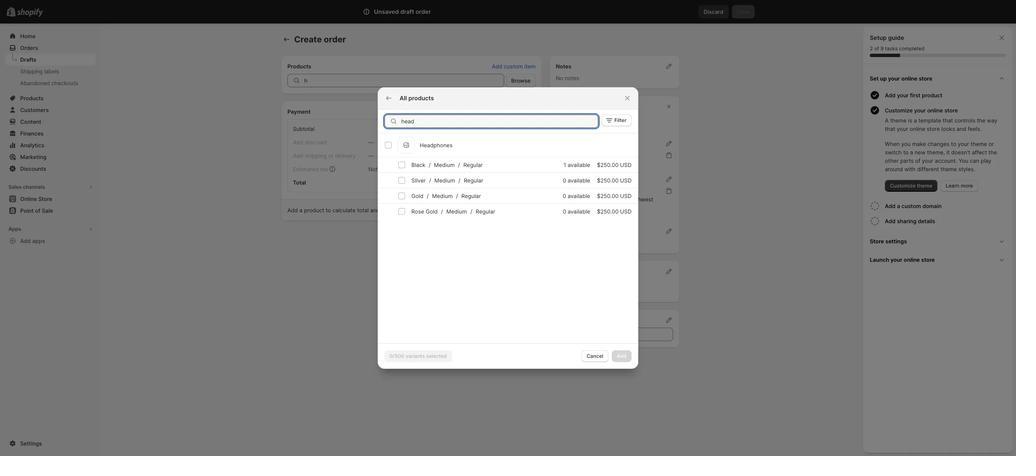 Task type: locate. For each thing, give the bounding box(es) containing it.
a inside when you make changes to your theme or switch to a new theme, it doesn't affect the other parts of your account. you can play around with different theme styles.
[[910, 149, 913, 156]]

1 vertical spatial robinson
[[570, 188, 594, 195]]

no left notes
[[556, 75, 563, 82]]

and
[[957, 126, 966, 132], [370, 207, 380, 214]]

parts
[[900, 158, 914, 164]]

1 vertical spatial and
[[370, 207, 380, 214]]

5555
[[589, 161, 602, 168]]

0 up washington
[[563, 193, 566, 200]]

northwest
[[626, 196, 653, 203]]

3 0 from the top
[[563, 208, 566, 215]]

greg up 1600
[[556, 188, 568, 195]]

0 vertical spatial —
[[368, 139, 374, 146]]

1 no from the top
[[556, 75, 563, 82]]

medium
[[434, 162, 455, 169], [434, 177, 455, 184], [432, 193, 453, 200], [446, 208, 467, 215]]

add left item
[[492, 63, 502, 70]]

$250.00 usd down robinsongreg175@gmail.com button
[[597, 162, 632, 169]]

calculated
[[379, 166, 406, 173]]

launch
[[870, 257, 889, 263]]

cancel button
[[582, 351, 608, 363]]

headphones
[[420, 142, 453, 149]]

2 — from the top
[[368, 153, 374, 159]]

regular for silver
[[464, 177, 483, 184]]

a left new
[[910, 149, 913, 156]]

1 horizontal spatial of
[[915, 158, 920, 164]]

sharing
[[897, 218, 916, 225]]

a theme is a template that controls the way that your online store looks and feels.
[[885, 117, 997, 132]]

0 horizontal spatial product
[[304, 207, 324, 214]]

mark add sharing details as done image
[[870, 216, 880, 226]]

add inside button
[[492, 63, 502, 70]]

shipping address
[[556, 176, 602, 183]]

0 for silver
[[563, 177, 566, 184]]

0 vertical spatial customize
[[885, 107, 913, 114]]

1 vertical spatial order
[[324, 34, 346, 45]]

labels
[[44, 68, 59, 75]]

0 vertical spatial product
[[922, 92, 942, 99]]

2 $250.00 usd from the top
[[597, 177, 632, 184]]

orders link
[[5, 42, 96, 54]]

greg down customer at the right top of page
[[556, 115, 568, 122]]

add apps button
[[5, 235, 96, 247]]

available
[[568, 162, 590, 169], [568, 177, 590, 184], [568, 193, 590, 200], [568, 208, 590, 215]]

a
[[885, 117, 889, 124]]

add for add custom item
[[492, 63, 502, 70]]

shipping
[[20, 68, 43, 75], [556, 176, 579, 183]]

1 vertical spatial shipping
[[556, 176, 579, 183]]

gold right rose
[[426, 208, 438, 215]]

available down '1 available'
[[568, 177, 590, 184]]

medium down headphones in the left top of the page
[[434, 162, 455, 169]]

other
[[885, 158, 899, 164]]

3 usd from the top
[[620, 193, 632, 200]]

online down settings in the bottom right of the page
[[904, 257, 920, 263]]

$250.00 up avenue
[[597, 177, 619, 184]]

2 vertical spatial to
[[326, 207, 331, 214]]

orders
[[20, 45, 38, 51]]

theme down different
[[917, 183, 932, 189]]

online
[[901, 75, 917, 82], [927, 107, 943, 114], [910, 126, 925, 132], [904, 257, 920, 263]]

sales channels
[[8, 184, 45, 190]]

that up looks
[[943, 117, 953, 124]]

custom up add sharing details
[[902, 203, 921, 210]]

0 available
[[563, 177, 590, 184], [563, 193, 590, 200], [563, 208, 590, 215]]

1 robinson from the top
[[570, 115, 594, 122]]

1 available from the top
[[568, 162, 590, 169]]

available for gold
[[568, 193, 590, 200]]

1 vertical spatial greg
[[556, 188, 568, 195]]

washington
[[556, 205, 586, 211]]

and down controls
[[957, 126, 966, 132]]

all products
[[400, 95, 434, 102]]

robinson inside the greg robinson no orders
[[570, 115, 594, 122]]

medium right silver
[[434, 177, 455, 184]]

to left the calculate
[[326, 207, 331, 214]]

0 available for rose gold
[[563, 208, 590, 215]]

products
[[408, 95, 434, 102]]

0 vertical spatial that
[[943, 117, 953, 124]]

a inside button
[[897, 203, 900, 210]]

0 available down pennsylvania
[[563, 208, 590, 215]]

shipping down drafts
[[20, 68, 43, 75]]

$250.00 usd up avenue
[[597, 177, 632, 184]]

$250.00 for black
[[597, 162, 619, 169]]

robinson up orders
[[570, 115, 594, 122]]

theme right a
[[890, 117, 907, 124]]

a up sharing
[[897, 203, 900, 210]]

2 0 available from the top
[[563, 193, 590, 200]]

1 vertical spatial product
[[304, 207, 324, 214]]

1 horizontal spatial product
[[922, 92, 942, 99]]

first
[[910, 92, 921, 99]]

0 horizontal spatial the
[[977, 117, 985, 124]]

2 of 9 tasks completed
[[870, 45, 925, 52]]

3 0 available from the top
[[563, 208, 590, 215]]

a right is
[[914, 117, 917, 124]]

mark add a custom domain as done image
[[870, 201, 880, 211]]

1 greg from the top
[[556, 115, 568, 122]]

robinson for orders
[[570, 115, 594, 122]]

1 vertical spatial customize
[[890, 183, 916, 189]]

4 available from the top
[[568, 208, 590, 215]]

abandoned checkouts
[[20, 80, 78, 87]]

$250.00 for silver
[[597, 177, 619, 184]]

settings link
[[5, 438, 96, 450]]

custom inside button
[[902, 203, 921, 210]]

robinsongreg175@gmail.com
[[556, 152, 630, 159]]

2 $250.00 from the top
[[597, 177, 619, 184]]

and inside a theme is a template that controls the way that your online store looks and feels.
[[957, 126, 966, 132]]

add down total
[[287, 207, 298, 214]]

2 available from the top
[[568, 177, 590, 184]]

2 $0.00 from the top
[[515, 153, 530, 159]]

0 for gold
[[563, 193, 566, 200]]

regular
[[463, 162, 483, 169], [464, 177, 483, 184], [461, 193, 481, 200], [476, 208, 495, 215]]

a
[[914, 117, 917, 124], [910, 149, 913, 156], [897, 203, 900, 210], [299, 207, 303, 214]]

1 horizontal spatial that
[[943, 117, 953, 124]]

store
[[870, 238, 884, 245]]

no notes
[[556, 75, 579, 82]]

1 vertical spatial to
[[903, 149, 909, 156]]

up
[[880, 75, 887, 82]]

store inside button
[[921, 257, 935, 263]]

$250.00 usd for silver
[[597, 177, 632, 184]]

customize inside button
[[885, 107, 913, 114]]

3 available from the top
[[568, 193, 590, 200]]

store
[[919, 75, 932, 82], [944, 107, 958, 114], [927, 126, 940, 132], [921, 257, 935, 263]]

of down new
[[915, 158, 920, 164]]

changes
[[928, 141, 950, 147]]

learn more
[[946, 183, 973, 189]]

0 horizontal spatial that
[[885, 126, 895, 132]]

available for rose gold
[[568, 208, 590, 215]]

0 down 1600
[[563, 208, 566, 215]]

your right up
[[888, 75, 900, 82]]

customize down with
[[890, 183, 916, 189]]

robinsongreg175@gmail.com button
[[551, 150, 635, 161]]

4 $250.00 from the top
[[597, 208, 619, 215]]

1 horizontal spatial the
[[989, 149, 997, 156]]

available right 1
[[568, 162, 590, 169]]

apps
[[32, 238, 45, 245]]

of right 2
[[874, 45, 879, 52]]

store down store settings "button" on the bottom right
[[921, 257, 935, 263]]

2 usd from the top
[[620, 177, 632, 184]]

not
[[368, 166, 378, 173]]

4 usd from the top
[[620, 208, 632, 215]]

2 robinson from the top
[[570, 188, 594, 195]]

shipping down 1
[[556, 176, 579, 183]]

0 vertical spatial robinson
[[570, 115, 594, 122]]

medium right options.
[[446, 208, 467, 215]]

0 vertical spatial no
[[556, 75, 563, 82]]

launch your online store button
[[866, 251, 1009, 269]]

affect
[[972, 149, 987, 156]]

1 vertical spatial 0 available
[[563, 193, 590, 200]]

0 vertical spatial gold
[[411, 193, 423, 200]]

2 no from the top
[[556, 125, 563, 132]]

theme down account.
[[941, 166, 957, 173]]

1 $250.00 usd from the top
[[597, 162, 632, 169]]

of
[[874, 45, 879, 52], [915, 158, 920, 164]]

search button
[[386, 5, 630, 18]]

1 vertical spatial —
[[368, 153, 374, 159]]

you
[[959, 158, 968, 164]]

a down total
[[299, 207, 303, 214]]

shipping labels
[[20, 68, 59, 75]]

add down up
[[885, 92, 896, 99]]

$250.00 down avenue
[[597, 208, 619, 215]]

0 vertical spatial greg
[[556, 115, 568, 122]]

subtotal
[[293, 126, 315, 132]]

add right mark add a custom domain as done icon in the top right of the page
[[885, 203, 896, 210]]

+1
[[556, 161, 562, 168]]

new
[[915, 149, 926, 156]]

online down is
[[910, 126, 925, 132]]

$250.00 usd for black
[[597, 162, 632, 169]]

shipping for shipping labels
[[20, 68, 43, 75]]

a inside a theme is a template that controls the way that your online store looks and feels.
[[914, 117, 917, 124]]

add left apps
[[20, 238, 31, 245]]

order right draft
[[416, 8, 431, 15]]

customize up is
[[885, 107, 913, 114]]

3 $250.00 usd from the top
[[597, 193, 632, 200]]

0 vertical spatial and
[[957, 126, 966, 132]]

product left the calculate
[[304, 207, 324, 214]]

0 horizontal spatial of
[[874, 45, 879, 52]]

sales
[[8, 184, 22, 190]]

1 horizontal spatial to
[[903, 149, 909, 156]]

$250.00 up 20500
[[597, 193, 619, 200]]

1 horizontal spatial and
[[957, 126, 966, 132]]

0 horizontal spatial shipping
[[20, 68, 43, 75]]

1 horizontal spatial order
[[416, 8, 431, 15]]

2 0 from the top
[[563, 193, 566, 200]]

1 0 available from the top
[[563, 177, 590, 184]]

when you make changes to your theme or switch to a new theme, it doesn't affect the other parts of your account. you can play around with different theme styles.
[[885, 141, 997, 173]]

$250.00
[[597, 162, 619, 169], [597, 177, 619, 184], [597, 193, 619, 200], [597, 208, 619, 215]]

1 0 from the top
[[563, 177, 566, 184]]

2 vertical spatial 0 available
[[563, 208, 590, 215]]

your down is
[[897, 126, 908, 132]]

1 vertical spatial gold
[[426, 208, 438, 215]]

store down template
[[927, 126, 940, 132]]

0 vertical spatial to
[[951, 141, 956, 147]]

1 vertical spatial custom
[[902, 203, 921, 210]]

your up template
[[914, 107, 926, 114]]

medium for gold
[[432, 193, 453, 200]]

0 available down '1 available'
[[563, 177, 590, 184]]

product inside button
[[922, 92, 942, 99]]

greg inside the greg robinson no orders
[[556, 115, 568, 122]]

0 vertical spatial 0 available
[[563, 177, 590, 184]]

medium up options.
[[432, 193, 453, 200]]

1 — from the top
[[368, 139, 374, 146]]

customize inside 'link'
[[890, 183, 916, 189]]

add your first product button
[[885, 88, 1009, 103]]

robinson up pennsylvania
[[570, 188, 594, 195]]

discard link
[[699, 5, 729, 18]]

add right mark add sharing details as done image at the top of page
[[885, 218, 896, 225]]

your up "doesn't"
[[958, 141, 969, 147]]

united
[[556, 213, 573, 220]]

1 $250.00 from the top
[[597, 162, 619, 169]]

0 vertical spatial the
[[977, 117, 985, 124]]

0 down 1
[[563, 177, 566, 184]]

0 vertical spatial custom
[[504, 63, 523, 70]]

online up add your first product
[[901, 75, 917, 82]]

the
[[977, 117, 985, 124], [989, 149, 997, 156]]

$250.00 usd
[[597, 162, 632, 169], [597, 177, 632, 184], [597, 193, 632, 200], [597, 208, 632, 215]]

drafts
[[20, 56, 36, 63]]

to down you
[[903, 149, 909, 156]]

1 horizontal spatial shipping
[[556, 176, 579, 183]]

0 vertical spatial shipping
[[20, 68, 43, 75]]

1 vertical spatial the
[[989, 149, 997, 156]]

2 horizontal spatial to
[[951, 141, 956, 147]]

order right create
[[324, 34, 346, 45]]

states
[[574, 213, 591, 220]]

product
[[922, 92, 942, 99], [304, 207, 324, 214]]

customize
[[885, 107, 913, 114], [890, 183, 916, 189]]

orders
[[565, 125, 581, 132]]

$250.00 usd down avenue
[[597, 208, 632, 215]]

online inside button
[[904, 257, 920, 263]]

apps button
[[5, 224, 96, 235]]

rose gold
[[411, 208, 438, 215]]

1 horizontal spatial gold
[[426, 208, 438, 215]]

unsaved
[[374, 8, 399, 15]]

product right first
[[922, 92, 942, 99]]

channels
[[23, 184, 45, 190]]

order
[[416, 8, 431, 15], [324, 34, 346, 45]]

the up feels.
[[977, 117, 985, 124]]

discounts
[[20, 166, 46, 172]]

4 $250.00 usd from the top
[[597, 208, 632, 215]]

1 horizontal spatial custom
[[902, 203, 921, 210]]

0 available up washington
[[563, 193, 590, 200]]

0 horizontal spatial to
[[326, 207, 331, 214]]

theme,
[[927, 149, 945, 156]]

gold up rose
[[411, 193, 423, 200]]

2 vertical spatial $0.00
[[515, 166, 530, 173]]

custom up browse button
[[504, 63, 523, 70]]

0 horizontal spatial custom
[[504, 63, 523, 70]]

$250.00 down robinsongreg175@gmail.com
[[597, 162, 619, 169]]

0 vertical spatial $0.00
[[515, 126, 530, 132]]

1 usd from the top
[[620, 162, 632, 169]]

0 horizontal spatial gold
[[411, 193, 423, 200]]

2 vertical spatial 0
[[563, 208, 566, 215]]

$250.00 usd up 20500
[[597, 193, 632, 200]]

1 vertical spatial $0.00
[[515, 153, 530, 159]]

the inside when you make changes to your theme or switch to a new theme, it doesn't affect the other parts of your account. you can play around with different theme styles.
[[989, 149, 997, 156]]

1 vertical spatial no
[[556, 125, 563, 132]]

to up "doesn't"
[[951, 141, 956, 147]]

shopify image
[[17, 9, 43, 17]]

no left orders
[[556, 125, 563, 132]]

available up washington
[[568, 193, 590, 200]]

3 $0.00 from the top
[[515, 166, 530, 173]]

available down pennsylvania
[[568, 208, 590, 215]]

$0.00
[[515, 126, 530, 132], [515, 153, 530, 159], [515, 166, 530, 173]]

and right total
[[370, 207, 380, 214]]

1 vertical spatial 0
[[563, 193, 566, 200]]

0 available for gold
[[563, 193, 590, 200]]

0 horizontal spatial order
[[324, 34, 346, 45]]

0 vertical spatial 0
[[563, 177, 566, 184]]

pennsylvania
[[570, 196, 604, 203]]

feels.
[[968, 126, 982, 132]]

that down a
[[885, 126, 895, 132]]

the down or
[[989, 149, 997, 156]]

1 vertical spatial of
[[915, 158, 920, 164]]

0 horizontal spatial and
[[370, 207, 380, 214]]

browse
[[511, 77, 531, 84]]

robinson inside the greg robinson 1600 pennsylvania avenue northwest washington dc 20500 united states
[[570, 188, 594, 195]]

2 greg from the top
[[556, 188, 568, 195]]

3 $250.00 from the top
[[597, 193, 619, 200]]

greg inside the greg robinson 1600 pennsylvania avenue northwest washington dc 20500 united states
[[556, 188, 568, 195]]



Task type: vqa. For each thing, say whether or not it's contained in the screenshot.
When you make changes to your theme or switch to a new theme, it doesn't affect the other parts of your account. You can play around with different theme styles.
yes



Task type: describe. For each thing, give the bounding box(es) containing it.
available for black
[[568, 162, 590, 169]]

theme inside a theme is a template that controls the way that your online store looks and feels.
[[890, 117, 907, 124]]

completed
[[899, 45, 925, 52]]

greg for greg robinson 1600 pennsylvania avenue northwest washington dc 20500 united states
[[556, 188, 568, 195]]

around
[[885, 166, 903, 173]]

add a product to calculate total and view payment options.
[[287, 207, 440, 214]]

$250.00 for rose gold
[[597, 208, 619, 215]]

1600
[[556, 196, 569, 203]]

drafts link
[[5, 54, 96, 66]]

you
[[901, 141, 911, 147]]

customize for customize theme
[[890, 183, 916, 189]]

store down add your first product button
[[944, 107, 958, 114]]

add for add a custom domain
[[885, 203, 896, 210]]

checkouts
[[51, 80, 78, 87]]

add for add a product to calculate total and view payment options.
[[287, 207, 298, 214]]

theme up affect
[[971, 141, 987, 147]]

Search products text field
[[401, 115, 598, 128]]

settings
[[885, 238, 907, 245]]

medium for rose gold
[[446, 208, 467, 215]]

switch
[[885, 149, 902, 156]]

notes
[[565, 75, 579, 82]]

setup guide dialog
[[863, 27, 1013, 453]]

total
[[293, 179, 306, 186]]

custom inside button
[[504, 63, 523, 70]]

usd for rose gold
[[620, 208, 632, 215]]

1 available
[[564, 162, 590, 169]]

add a custom domain button
[[885, 199, 1009, 214]]

store settings button
[[866, 232, 1009, 251]]

calculate
[[332, 207, 356, 214]]

payment
[[287, 108, 311, 115]]

customize theme
[[890, 183, 932, 189]]

draft
[[400, 8, 414, 15]]

setup guide
[[870, 34, 904, 41]]

settings
[[20, 441, 42, 448]]

black
[[411, 162, 425, 169]]

with
[[905, 166, 916, 173]]

add for add your first product
[[885, 92, 896, 99]]

sales channels button
[[5, 182, 96, 193]]

view
[[381, 207, 393, 214]]

usd for black
[[620, 162, 632, 169]]

greg robinson link
[[556, 115, 594, 122]]

template
[[918, 117, 941, 124]]

no inside the greg robinson no orders
[[556, 125, 563, 132]]

customize your online store
[[885, 107, 958, 114]]

your inside a theme is a template that controls the way that your online store looks and feels.
[[897, 126, 908, 132]]

store up first
[[919, 75, 932, 82]]

home link
[[5, 30, 96, 42]]

available for silver
[[568, 177, 590, 184]]

medium for black
[[434, 162, 455, 169]]

1 vertical spatial that
[[885, 126, 895, 132]]

more
[[961, 183, 973, 189]]

create order
[[294, 34, 346, 45]]

customize your online store button
[[885, 103, 1009, 116]]

all
[[400, 95, 407, 102]]

rose
[[411, 208, 424, 215]]

apps
[[8, 226, 21, 232]]

regular for gold
[[461, 193, 481, 200]]

when
[[885, 141, 900, 147]]

is
[[908, 117, 912, 124]]

$250.00 usd for rose gold
[[597, 208, 632, 215]]

0 for rose gold
[[563, 208, 566, 215]]

cancel
[[587, 353, 603, 360]]

options.
[[419, 207, 440, 214]]

1
[[564, 162, 566, 169]]

filter
[[614, 117, 627, 124]]

unsaved draft order
[[374, 8, 431, 15]]

set up your online store button
[[866, 69, 1009, 88]]

dc
[[588, 205, 596, 211]]

regular for black
[[463, 162, 483, 169]]

guide
[[888, 34, 904, 41]]

0 available for silver
[[563, 177, 590, 184]]

usd for gold
[[620, 193, 632, 200]]

controls
[[955, 117, 975, 124]]

discounts link
[[5, 163, 96, 175]]

add a custom domain
[[885, 203, 942, 210]]

add for add apps
[[20, 238, 31, 245]]

$0.00 for not calculated
[[515, 166, 530, 173]]

online up template
[[927, 107, 943, 114]]

customize theme link
[[885, 180, 937, 192]]

your right launch
[[891, 257, 902, 263]]

total
[[357, 207, 369, 214]]

filter button
[[602, 115, 632, 126]]

item
[[524, 63, 536, 70]]

add for add sharing details
[[885, 218, 896, 225]]

greg for greg robinson no orders
[[556, 115, 568, 122]]

1 $0.00 from the top
[[515, 126, 530, 132]]

can
[[970, 158, 979, 164]]

9
[[881, 45, 884, 52]]

0 vertical spatial order
[[416, 8, 431, 15]]

looks
[[941, 126, 955, 132]]

usd for silver
[[620, 177, 632, 184]]

store settings
[[870, 238, 907, 245]]

all products dialog
[[0, 87, 1016, 369]]

avenue
[[605, 196, 624, 203]]

home
[[20, 33, 36, 39]]

details
[[918, 218, 935, 225]]

customize your online store element
[[868, 116, 1009, 192]]

theme inside 'link'
[[917, 183, 932, 189]]

the inside a theme is a template that controls the way that your online store looks and feels.
[[977, 117, 985, 124]]

customize for customize your online store
[[885, 107, 913, 114]]

different
[[917, 166, 939, 173]]

add your first product
[[885, 92, 942, 99]]

learn more link
[[941, 180, 978, 192]]

0 vertical spatial of
[[874, 45, 879, 52]]

your left first
[[897, 92, 909, 99]]

customer
[[556, 103, 582, 110]]

doesn't
[[951, 149, 970, 156]]

or
[[989, 141, 994, 147]]

$0.00 for —
[[515, 153, 530, 159]]

shipping for shipping address
[[556, 176, 579, 183]]

greg robinson 1600 pennsylvania avenue northwest washington dc 20500 united states
[[556, 188, 653, 220]]

set
[[870, 75, 879, 82]]

online inside a theme is a template that controls the way that your online store looks and feels.
[[910, 126, 925, 132]]

robinson for pennsylvania
[[570, 188, 594, 195]]

payment
[[395, 207, 417, 214]]

medium for silver
[[434, 177, 455, 184]]

setup
[[870, 34, 887, 41]]

it
[[946, 149, 950, 156]]

add custom item button
[[487, 61, 541, 72]]

your up different
[[922, 158, 933, 164]]

of inside when you make changes to your theme or switch to a new theme, it doesn't affect the other parts of your account. you can play around with different theme styles.
[[915, 158, 920, 164]]

add sharing details
[[885, 218, 935, 225]]

store inside a theme is a template that controls the way that your online store looks and feels.
[[927, 126, 940, 132]]

regular for rose gold
[[476, 208, 495, 215]]

abandoned checkouts link
[[5, 77, 96, 89]]

$250.00 usd for gold
[[597, 193, 632, 200]]

browse button
[[506, 74, 536, 87]]

$250.00 for gold
[[597, 193, 619, 200]]



